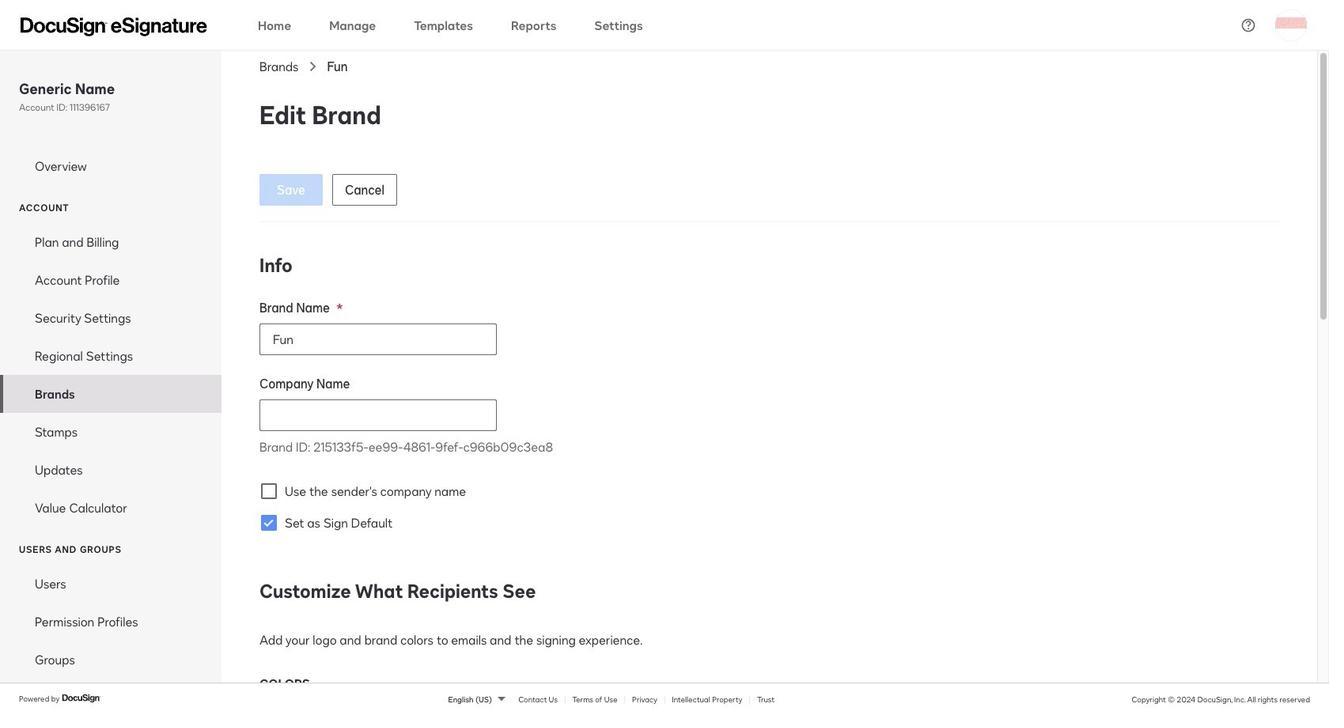 Task type: locate. For each thing, give the bounding box(es) containing it.
None text field
[[260, 324, 496, 354], [260, 400, 496, 430], [260, 324, 496, 354], [260, 400, 496, 430]]

users and groups element
[[0, 565, 222, 679]]



Task type: describe. For each thing, give the bounding box(es) containing it.
docusign image
[[62, 692, 101, 705]]

your uploaded profile image image
[[1275, 9, 1307, 41]]

account element
[[0, 223, 222, 527]]

docusign admin image
[[21, 17, 207, 36]]



Task type: vqa. For each thing, say whether or not it's contained in the screenshot.
THE DOCUSIGN image
yes



